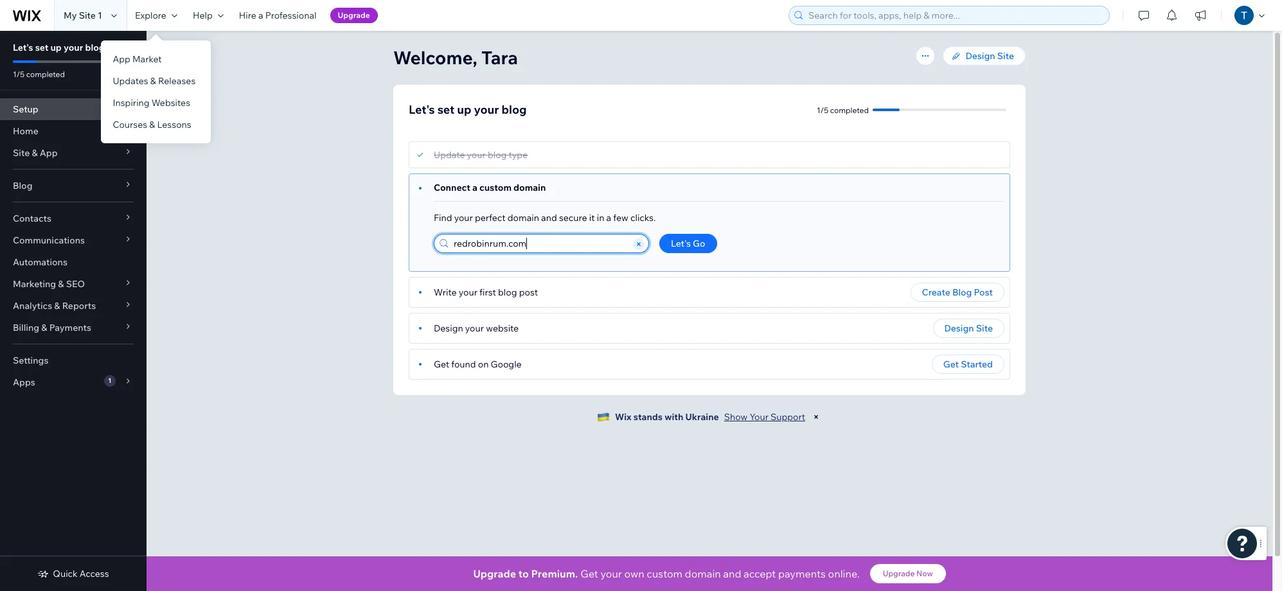 Task type: describe. For each thing, give the bounding box(es) containing it.
1 inside sidebar element
[[108, 377, 111, 385]]

marketing & seo button
[[0, 273, 147, 295]]

1 horizontal spatial up
[[457, 102, 471, 117]]

on
[[478, 359, 489, 370]]

design down write
[[434, 323, 463, 334]]

let's go button
[[659, 234, 717, 253]]

go
[[693, 238, 705, 249]]

updates & releases
[[113, 75, 196, 87]]

upgrade to premium. get your own custom domain and accept payments online.
[[473, 567, 860, 580]]

quick access
[[53, 568, 109, 580]]

inspiring websites
[[113, 97, 190, 109]]

your left own
[[601, 567, 622, 580]]

accept
[[744, 567, 776, 580]]

own
[[624, 567, 644, 580]]

billing
[[13, 322, 39, 334]]

courses & lessons
[[113, 119, 191, 130]]

2 vertical spatial domain
[[685, 567, 721, 580]]

upgrade for upgrade to premium. get your own custom domain and accept payments online.
[[473, 567, 516, 580]]

first
[[479, 287, 496, 298]]

online.
[[828, 567, 860, 580]]

analytics & reports button
[[0, 295, 147, 317]]

with
[[665, 411, 683, 423]]

access
[[80, 568, 109, 580]]

design site inside design site link
[[966, 50, 1014, 62]]

find
[[434, 212, 452, 224]]

your left website
[[465, 323, 484, 334]]

let's inside sidebar element
[[13, 42, 33, 53]]

now
[[916, 569, 933, 578]]

create blog post
[[922, 287, 993, 298]]

quick
[[53, 568, 78, 580]]

design site link
[[942, 46, 1026, 66]]

upgrade now
[[883, 569, 933, 578]]

hire a professional link
[[231, 0, 324, 31]]

let's set up your blog inside sidebar element
[[13, 42, 105, 53]]

settings
[[13, 355, 48, 366]]

to
[[518, 567, 529, 580]]

0 horizontal spatial custom
[[479, 182, 511, 193]]

2 horizontal spatial a
[[606, 212, 611, 224]]

my site 1
[[64, 10, 102, 21]]

your left first
[[459, 287, 477, 298]]

home
[[13, 125, 38, 137]]

get started
[[943, 359, 993, 370]]

welcome,
[[393, 46, 477, 69]]

billing & payments
[[13, 322, 91, 334]]

quick access button
[[37, 568, 109, 580]]

& for courses
[[149, 119, 155, 130]]

analytics
[[13, 300, 52, 312]]

a for custom
[[472, 182, 477, 193]]

marketing & seo
[[13, 278, 85, 290]]

up inside sidebar element
[[50, 42, 62, 53]]

connect
[[434, 182, 470, 193]]

started
[[961, 359, 993, 370]]

blog button
[[0, 175, 147, 197]]

& for site
[[32, 147, 38, 159]]

blog inside create blog post button
[[952, 287, 972, 298]]

get for get started
[[943, 359, 959, 370]]

automations link
[[0, 251, 147, 273]]

welcome, tara
[[393, 46, 518, 69]]

site inside button
[[976, 323, 993, 334]]

0 vertical spatial and
[[541, 212, 557, 224]]

a for professional
[[258, 10, 263, 21]]

site & app button
[[0, 142, 147, 164]]

billing & payments button
[[0, 317, 147, 339]]

site inside dropdown button
[[13, 147, 30, 159]]

help button
[[185, 0, 231, 31]]

& for billing
[[41, 322, 47, 334]]

setup
[[13, 103, 38, 115]]

courses
[[113, 119, 147, 130]]

google
[[491, 359, 522, 370]]

upgrade for upgrade
[[338, 10, 370, 20]]

1 horizontal spatial get
[[581, 567, 598, 580]]

find your perfect domain and secure it in a few clicks.
[[434, 212, 656, 224]]

post
[[974, 287, 993, 298]]

app market
[[113, 53, 162, 65]]

my
[[64, 10, 77, 21]]

in
[[597, 212, 604, 224]]

updates
[[113, 75, 148, 87]]

design site inside design site button
[[944, 323, 993, 334]]

your right "find" at the top left of page
[[454, 212, 473, 224]]

design site button
[[933, 319, 1004, 338]]

1 horizontal spatial custom
[[647, 567, 682, 580]]

wix stands with ukraine show your support
[[615, 411, 805, 423]]

connect a custom domain
[[434, 182, 546, 193]]

your up update your blog type
[[474, 102, 499, 117]]

settings link
[[0, 350, 147, 371]]

let's inside button
[[671, 238, 691, 249]]

automations
[[13, 256, 67, 268]]

1 vertical spatial completed
[[830, 105, 869, 115]]

updates & releases link
[[101, 70, 211, 92]]

1 vertical spatial 1/5
[[817, 105, 828, 115]]

get found on google
[[434, 359, 522, 370]]

explore
[[135, 10, 166, 21]]

show your support button
[[724, 411, 805, 423]]

upgrade for upgrade now
[[883, 569, 915, 578]]

it
[[589, 212, 595, 224]]



Task type: vqa. For each thing, say whether or not it's contained in the screenshot.


Task type: locate. For each thing, give the bounding box(es) containing it.
courses & lessons link
[[101, 114, 211, 136]]

2 vertical spatial let's
[[671, 238, 691, 249]]

get left found
[[434, 359, 449, 370]]

marketing
[[13, 278, 56, 290]]

1 vertical spatial up
[[457, 102, 471, 117]]

blog up contacts
[[13, 180, 32, 192]]

domain up find your perfect domain and secure it in a few clicks.
[[514, 182, 546, 193]]

1 horizontal spatial let's set up your blog
[[409, 102, 527, 117]]

wix
[[615, 411, 631, 423]]

& right billing on the bottom left
[[41, 322, 47, 334]]

communications
[[13, 235, 85, 246]]

upgrade left to
[[473, 567, 516, 580]]

0 horizontal spatial let's set up your blog
[[13, 42, 105, 53]]

0 vertical spatial set
[[35, 42, 48, 53]]

1 vertical spatial design site
[[944, 323, 993, 334]]

upgrade now button
[[870, 564, 946, 584]]

app up updates
[[113, 53, 130, 65]]

get right the premium.
[[581, 567, 598, 580]]

design site up get started button
[[944, 323, 993, 334]]

1 vertical spatial custom
[[647, 567, 682, 580]]

0 vertical spatial up
[[50, 42, 62, 53]]

few
[[613, 212, 628, 224]]

upgrade left now
[[883, 569, 915, 578]]

tara
[[481, 46, 518, 69]]

Search for tools, apps, help & more... field
[[805, 6, 1105, 24]]

blog
[[13, 180, 32, 192], [952, 287, 972, 298]]

0 horizontal spatial and
[[541, 212, 557, 224]]

0 vertical spatial app
[[113, 53, 130, 65]]

contacts button
[[0, 208, 147, 229]]

& for updates
[[150, 75, 156, 87]]

1 horizontal spatial let's
[[409, 102, 435, 117]]

& inside "link"
[[150, 75, 156, 87]]

custom up perfect at the top left of the page
[[479, 182, 511, 193]]

let's go
[[671, 238, 705, 249]]

1 vertical spatial and
[[723, 567, 741, 580]]

1/5 completed
[[13, 69, 65, 79], [817, 105, 869, 115]]

get for get found on google
[[434, 359, 449, 370]]

type
[[509, 149, 528, 161]]

app inside site & app dropdown button
[[40, 147, 58, 159]]

custom right own
[[647, 567, 682, 580]]

and left secure
[[541, 212, 557, 224]]

create blog post button
[[910, 283, 1004, 302]]

1 horizontal spatial upgrade
[[473, 567, 516, 580]]

custom
[[479, 182, 511, 193], [647, 567, 682, 580]]

1 horizontal spatial blog
[[952, 287, 972, 298]]

& for analytics
[[54, 300, 60, 312]]

2 vertical spatial a
[[606, 212, 611, 224]]

1 vertical spatial set
[[437, 102, 454, 117]]

0 vertical spatial blog
[[13, 180, 32, 192]]

1 horizontal spatial app
[[113, 53, 130, 65]]

& for marketing
[[58, 278, 64, 290]]

0 horizontal spatial let's
[[13, 42, 33, 53]]

market
[[132, 53, 162, 65]]

0 horizontal spatial blog
[[13, 180, 32, 192]]

0 horizontal spatial a
[[258, 10, 263, 21]]

0 vertical spatial 1/5
[[13, 69, 25, 79]]

and left accept
[[723, 567, 741, 580]]

upgrade button
[[330, 8, 378, 23]]

1
[[98, 10, 102, 21], [108, 377, 111, 385]]

payments
[[778, 567, 826, 580]]

e.g., mystunningwebsite.com field
[[450, 235, 631, 253]]

1 right "my"
[[98, 10, 102, 21]]

professional
[[265, 10, 317, 21]]

let's
[[13, 42, 33, 53], [409, 102, 435, 117], [671, 238, 691, 249]]

& down "inspiring websites"
[[149, 119, 155, 130]]

design
[[966, 50, 995, 62], [434, 323, 463, 334], [944, 323, 974, 334]]

0 vertical spatial a
[[258, 10, 263, 21]]

1 horizontal spatial and
[[723, 567, 741, 580]]

1 horizontal spatial completed
[[830, 105, 869, 115]]

reports
[[62, 300, 96, 312]]

your
[[750, 411, 769, 423]]

0 vertical spatial let's
[[13, 42, 33, 53]]

upgrade right professional at the left
[[338, 10, 370, 20]]

let's left go
[[671, 238, 691, 249]]

let's set up your blog down "my"
[[13, 42, 105, 53]]

get inside button
[[943, 359, 959, 370]]

0 vertical spatial design site
[[966, 50, 1014, 62]]

0 horizontal spatial set
[[35, 42, 48, 53]]

your inside sidebar element
[[64, 42, 83, 53]]

0 horizontal spatial up
[[50, 42, 62, 53]]

& up "inspiring websites"
[[150, 75, 156, 87]]

perfect
[[475, 212, 506, 224]]

0 horizontal spatial get
[[434, 359, 449, 370]]

blog
[[85, 42, 105, 53], [502, 102, 527, 117], [488, 149, 507, 161], [498, 287, 517, 298]]

1 horizontal spatial 1
[[108, 377, 111, 385]]

set
[[35, 42, 48, 53], [437, 102, 454, 117]]

a right the connect
[[472, 182, 477, 193]]

1 down settings link
[[108, 377, 111, 385]]

0 horizontal spatial app
[[40, 147, 58, 159]]

0 vertical spatial completed
[[26, 69, 65, 79]]

app inside app market link
[[113, 53, 130, 65]]

your right update
[[467, 149, 486, 161]]

setup link
[[0, 98, 147, 120]]

websites
[[152, 97, 190, 109]]

app
[[113, 53, 130, 65], [40, 147, 58, 159]]

set up update
[[437, 102, 454, 117]]

1/5 completed inside sidebar element
[[13, 69, 65, 79]]

hire a professional
[[239, 10, 317, 21]]

create
[[922, 287, 950, 298]]

let's up setup
[[13, 42, 33, 53]]

get left started
[[943, 359, 959, 370]]

1 horizontal spatial set
[[437, 102, 454, 117]]

1/5 inside sidebar element
[[13, 69, 25, 79]]

show
[[724, 411, 748, 423]]

app market link
[[101, 48, 211, 70]]

0 vertical spatial 1/5 completed
[[13, 69, 65, 79]]

post
[[519, 287, 538, 298]]

your down "my"
[[64, 42, 83, 53]]

design down search for tools, apps, help & more... field
[[966, 50, 995, 62]]

1 horizontal spatial 1/5
[[817, 105, 828, 115]]

1 vertical spatial 1/5 completed
[[817, 105, 869, 115]]

design down create blog post
[[944, 323, 974, 334]]

apps
[[13, 377, 35, 388]]

blog down my site 1
[[85, 42, 105, 53]]

1/5
[[13, 69, 25, 79], [817, 105, 828, 115]]

domain left accept
[[685, 567, 721, 580]]

let's up update
[[409, 102, 435, 117]]

1 vertical spatial let's set up your blog
[[409, 102, 527, 117]]

design inside button
[[944, 323, 974, 334]]

sidebar element
[[0, 31, 147, 591]]

clicks.
[[630, 212, 656, 224]]

contacts
[[13, 213, 51, 224]]

0 horizontal spatial 1/5 completed
[[13, 69, 65, 79]]

1 vertical spatial let's
[[409, 102, 435, 117]]

design your website
[[434, 323, 519, 334]]

let's set up your blog
[[13, 42, 105, 53], [409, 102, 527, 117]]

get started button
[[932, 355, 1004, 374]]

1 horizontal spatial a
[[472, 182, 477, 193]]

0 vertical spatial custom
[[479, 182, 511, 193]]

1 vertical spatial 1
[[108, 377, 111, 385]]

0 vertical spatial domain
[[514, 182, 546, 193]]

blog left type
[[488, 149, 507, 161]]

1 horizontal spatial 1/5 completed
[[817, 105, 869, 115]]

home link
[[0, 120, 147, 142]]

design site down search for tools, apps, help & more... field
[[966, 50, 1014, 62]]

ukraine
[[685, 411, 719, 423]]

up up setup "link"
[[50, 42, 62, 53]]

lessons
[[157, 119, 191, 130]]

& left seo
[[58, 278, 64, 290]]

1 vertical spatial blog
[[952, 287, 972, 298]]

& left reports
[[54, 300, 60, 312]]

domain for custom
[[514, 182, 546, 193]]

0 horizontal spatial 1
[[98, 10, 102, 21]]

&
[[150, 75, 156, 87], [149, 119, 155, 130], [32, 147, 38, 159], [58, 278, 64, 290], [54, 300, 60, 312], [41, 322, 47, 334]]

seo
[[66, 278, 85, 290]]

site
[[79, 10, 96, 21], [997, 50, 1014, 62], [13, 147, 30, 159], [976, 323, 993, 334]]

help
[[193, 10, 213, 21]]

analytics & reports
[[13, 300, 96, 312]]

premium.
[[531, 567, 578, 580]]

blog inside sidebar element
[[85, 42, 105, 53]]

& down home
[[32, 147, 38, 159]]

stands
[[633, 411, 663, 423]]

domain for perfect
[[508, 212, 539, 224]]

communications button
[[0, 229, 147, 251]]

inspiring websites link
[[101, 92, 211, 114]]

up up update
[[457, 102, 471, 117]]

a right hire
[[258, 10, 263, 21]]

blog inside blog "dropdown button"
[[13, 180, 32, 192]]

hire
[[239, 10, 256, 21]]

2 horizontal spatial let's
[[671, 238, 691, 249]]

completed
[[26, 69, 65, 79], [830, 105, 869, 115]]

update your blog type
[[434, 149, 528, 161]]

set inside sidebar element
[[35, 42, 48, 53]]

blog up type
[[502, 102, 527, 117]]

blog right first
[[498, 287, 517, 298]]

a right the in
[[606, 212, 611, 224]]

site & app
[[13, 147, 58, 159]]

get
[[434, 359, 449, 370], [943, 359, 959, 370], [581, 567, 598, 580]]

app down home link
[[40, 147, 58, 159]]

website
[[486, 323, 519, 334]]

support
[[771, 411, 805, 423]]

0 vertical spatial let's set up your blog
[[13, 42, 105, 53]]

1 vertical spatial domain
[[508, 212, 539, 224]]

0 horizontal spatial completed
[[26, 69, 65, 79]]

blog left post
[[952, 287, 972, 298]]

releases
[[158, 75, 196, 87]]

2 horizontal spatial upgrade
[[883, 569, 915, 578]]

write
[[434, 287, 457, 298]]

2 horizontal spatial get
[[943, 359, 959, 370]]

found
[[451, 359, 476, 370]]

0 horizontal spatial 1/5
[[13, 69, 25, 79]]

1 vertical spatial app
[[40, 147, 58, 159]]

set up setup
[[35, 42, 48, 53]]

upgrade
[[338, 10, 370, 20], [473, 567, 516, 580], [883, 569, 915, 578]]

0 vertical spatial 1
[[98, 10, 102, 21]]

write your first blog post
[[434, 287, 538, 298]]

secure
[[559, 212, 587, 224]]

let's set up your blog up update your blog type
[[409, 102, 527, 117]]

domain up e.g., mystunningwebsite.com field at the left top
[[508, 212, 539, 224]]

completed inside sidebar element
[[26, 69, 65, 79]]

1 vertical spatial a
[[472, 182, 477, 193]]

0 horizontal spatial upgrade
[[338, 10, 370, 20]]



